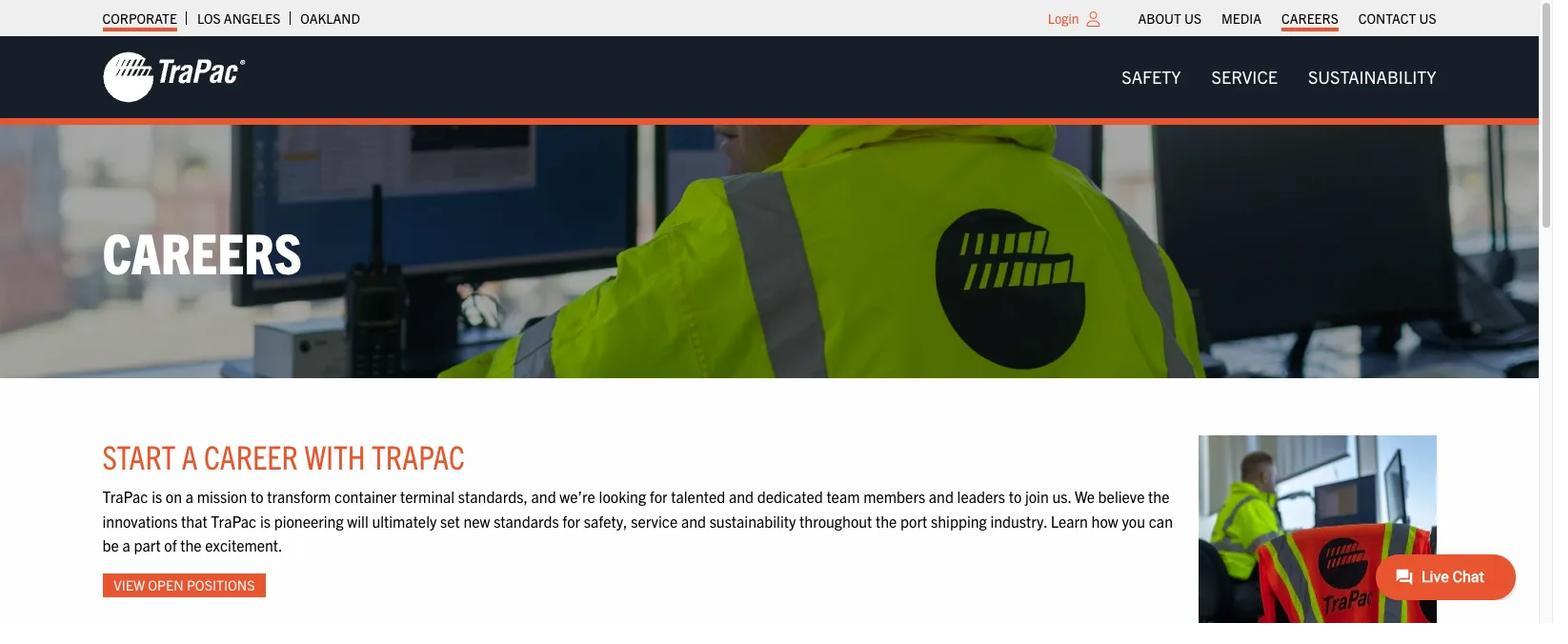 Task type: describe. For each thing, give the bounding box(es) containing it.
part
[[134, 536, 161, 555]]

start a career with trapac
[[102, 435, 465, 476]]

service
[[631, 511, 678, 530]]

service
[[1212, 66, 1278, 88]]

2 to from the left
[[1009, 487, 1022, 506]]

media
[[1222, 10, 1262, 27]]

with
[[304, 435, 366, 476]]

login link
[[1048, 10, 1079, 27]]

of
[[164, 536, 177, 555]]

career
[[204, 435, 298, 476]]

on
[[166, 487, 182, 506]]

we're
[[560, 487, 595, 506]]

0 horizontal spatial for
[[563, 511, 581, 530]]

terminal
[[400, 487, 455, 506]]

service link
[[1197, 58, 1293, 96]]

0 vertical spatial a
[[182, 435, 198, 476]]

light image
[[1087, 11, 1100, 27]]

about us
[[1138, 10, 1202, 27]]

how
[[1092, 511, 1119, 530]]

menu bar containing about us
[[1128, 5, 1447, 31]]

port
[[901, 511, 928, 530]]

2 vertical spatial a
[[122, 536, 130, 555]]

1 horizontal spatial the
[[876, 511, 897, 530]]

1 vertical spatial a
[[186, 487, 193, 506]]

0 vertical spatial the
[[1148, 487, 1170, 506]]

be
[[102, 536, 119, 555]]

1 to from the left
[[251, 487, 264, 506]]

sustainability
[[1308, 66, 1437, 88]]

contact us link
[[1359, 5, 1437, 31]]

we
[[1075, 487, 1095, 506]]

0 vertical spatial is
[[152, 487, 162, 506]]

sustainability
[[710, 511, 796, 530]]

2 vertical spatial the
[[180, 536, 202, 555]]

contact us
[[1359, 10, 1437, 27]]

looking
[[599, 487, 646, 506]]

safety,
[[584, 511, 628, 530]]

throughout
[[800, 511, 872, 530]]

us for contact us
[[1419, 10, 1437, 27]]

shipping
[[931, 511, 987, 530]]

about
[[1138, 10, 1181, 27]]

los angeles
[[197, 10, 280, 27]]

start
[[102, 435, 176, 476]]

believe
[[1098, 487, 1145, 506]]

oakland link
[[300, 5, 360, 31]]

login
[[1048, 10, 1079, 27]]

view
[[114, 577, 145, 594]]

open
[[148, 577, 184, 594]]

menu bar containing safety
[[1107, 58, 1452, 96]]

new
[[464, 511, 490, 530]]



Task type: locate. For each thing, give the bounding box(es) containing it.
los angeles link
[[197, 5, 280, 31]]

media link
[[1222, 5, 1262, 31]]

to left 'join'
[[1009, 487, 1022, 506]]

and up sustainability
[[729, 487, 754, 506]]

industry.
[[990, 511, 1047, 530]]

positions
[[187, 577, 255, 594]]

0 vertical spatial menu bar
[[1128, 5, 1447, 31]]

a right on
[[186, 487, 193, 506]]

and up standards
[[531, 487, 556, 506]]

us
[[1185, 10, 1202, 27], [1419, 10, 1437, 27]]

view open positions link
[[102, 573, 266, 597]]

is up the 'excitement.'
[[260, 511, 271, 530]]

menu bar up service
[[1128, 5, 1447, 31]]

mission
[[197, 487, 247, 506]]

to right mission
[[251, 487, 264, 506]]

trapac up the terminal
[[372, 435, 465, 476]]

0 horizontal spatial is
[[152, 487, 162, 506]]

for
[[650, 487, 668, 506], [563, 511, 581, 530]]

excitement.
[[205, 536, 283, 555]]

1 vertical spatial the
[[876, 511, 897, 530]]

los
[[197, 10, 221, 27]]

container
[[335, 487, 397, 506]]

us for about us
[[1185, 10, 1202, 27]]

about us link
[[1138, 5, 1202, 31]]

corporate
[[102, 10, 177, 27]]

menu bar down careers link
[[1107, 58, 1452, 96]]

sustainability link
[[1293, 58, 1452, 96]]

1 us from the left
[[1185, 10, 1202, 27]]

oakland
[[300, 10, 360, 27]]

2 horizontal spatial trapac
[[372, 435, 465, 476]]

0 horizontal spatial careers
[[102, 216, 302, 286]]

standards
[[494, 511, 559, 530]]

that
[[181, 511, 207, 530]]

0 horizontal spatial the
[[180, 536, 202, 555]]

view open positions
[[114, 577, 255, 594]]

1 horizontal spatial us
[[1419, 10, 1437, 27]]

0 vertical spatial for
[[650, 487, 668, 506]]

1 vertical spatial menu bar
[[1107, 58, 1452, 96]]

standards,
[[458, 487, 528, 506]]

0 horizontal spatial trapac
[[102, 487, 148, 506]]

a
[[182, 435, 198, 476], [186, 487, 193, 506], [122, 536, 130, 555]]

safety
[[1122, 66, 1181, 88]]

is left on
[[152, 487, 162, 506]]

the
[[1148, 487, 1170, 506], [876, 511, 897, 530], [180, 536, 202, 555]]

corporate image
[[102, 51, 245, 104]]

careers
[[1282, 10, 1339, 27], [102, 216, 302, 286]]

members
[[864, 487, 925, 506]]

for down we're
[[563, 511, 581, 530]]

us.
[[1052, 487, 1071, 506]]

careers inside menu bar
[[1282, 10, 1339, 27]]

0 horizontal spatial us
[[1185, 10, 1202, 27]]

set
[[440, 511, 460, 530]]

the up can
[[1148, 487, 1170, 506]]

menu bar
[[1128, 5, 1447, 31], [1107, 58, 1452, 96]]

1 horizontal spatial careers
[[1282, 10, 1339, 27]]

innovations
[[102, 511, 178, 530]]

2 vertical spatial trapac
[[211, 511, 257, 530]]

corporate link
[[102, 5, 177, 31]]

to
[[251, 487, 264, 506], [1009, 487, 1022, 506]]

learn
[[1051, 511, 1088, 530]]

can
[[1149, 511, 1173, 530]]

a up on
[[182, 435, 198, 476]]

us right about
[[1185, 10, 1202, 27]]

1 horizontal spatial is
[[260, 511, 271, 530]]

dedicated
[[757, 487, 823, 506]]

1 vertical spatial careers
[[102, 216, 302, 286]]

careers link
[[1282, 5, 1339, 31]]

1 vertical spatial is
[[260, 511, 271, 530]]

trapac up innovations
[[102, 487, 148, 506]]

and down the talented
[[681, 511, 706, 530]]

contact
[[1359, 10, 1416, 27]]

and up "shipping"
[[929, 487, 954, 506]]

ultimately
[[372, 511, 437, 530]]

2 us from the left
[[1419, 10, 1437, 27]]

safety link
[[1107, 58, 1197, 96]]

us right contact
[[1419, 10, 1437, 27]]

1 vertical spatial for
[[563, 511, 581, 530]]

1 vertical spatial trapac
[[102, 487, 148, 506]]

1 horizontal spatial for
[[650, 487, 668, 506]]

will
[[347, 511, 369, 530]]

and
[[531, 487, 556, 506], [729, 487, 754, 506], [929, 487, 954, 506], [681, 511, 706, 530]]

trapac up the 'excitement.'
[[211, 511, 257, 530]]

0 vertical spatial trapac
[[372, 435, 465, 476]]

0 vertical spatial careers
[[1282, 10, 1339, 27]]

team
[[827, 487, 860, 506]]

2 horizontal spatial the
[[1148, 487, 1170, 506]]

trapac is on a mission to transform container terminal standards, and we're looking for talented and dedicated team members and leaders to join us. we believe the innovations that trapac is pioneering will ultimately set new standards for safety, service and sustainability throughout the port shipping industry. learn how you can be a part of the excitement.
[[102, 487, 1173, 555]]

you
[[1122, 511, 1145, 530]]

for up service
[[650, 487, 668, 506]]

transform
[[267, 487, 331, 506]]

a right the be on the left bottom of the page
[[122, 536, 130, 555]]

0 horizontal spatial to
[[251, 487, 264, 506]]

start a career with trapac main content
[[83, 435, 1456, 623]]

join
[[1025, 487, 1049, 506]]

the down members
[[876, 511, 897, 530]]

angeles
[[224, 10, 280, 27]]

pioneering
[[274, 511, 344, 530]]

trapac
[[372, 435, 465, 476], [102, 487, 148, 506], [211, 511, 257, 530]]

is
[[152, 487, 162, 506], [260, 511, 271, 530]]

1 horizontal spatial to
[[1009, 487, 1022, 506]]

the right the of
[[180, 536, 202, 555]]

1 horizontal spatial trapac
[[211, 511, 257, 530]]

leaders
[[957, 487, 1005, 506]]

talented
[[671, 487, 725, 506]]



Task type: vqa. For each thing, say whether or not it's contained in the screenshot.
2nd TO
yes



